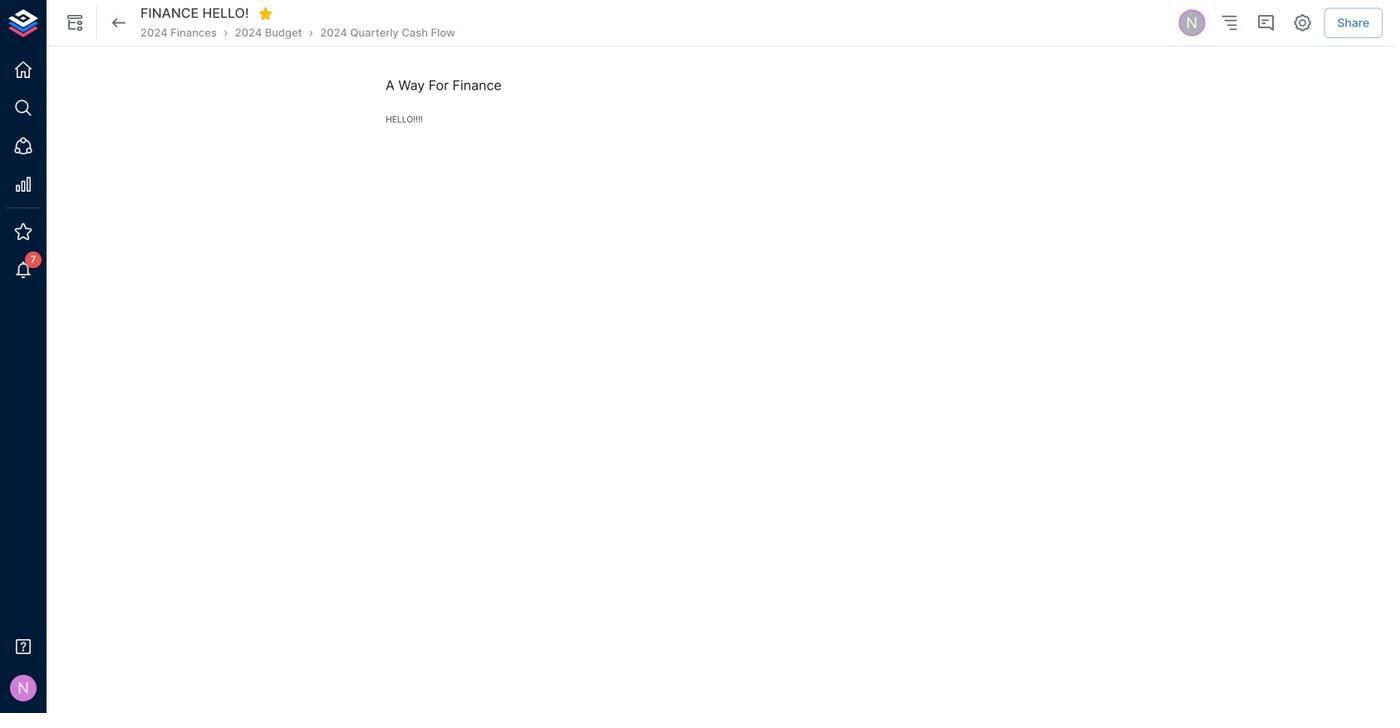 Task type: describe. For each thing, give the bounding box(es) containing it.
go back image
[[109, 13, 129, 33]]

remove favorite image
[[258, 6, 273, 21]]



Task type: vqa. For each thing, say whether or not it's contained in the screenshot.
the left Content
no



Task type: locate. For each thing, give the bounding box(es) containing it.
show wiki image
[[65, 13, 85, 33]]

table of contents image
[[1219, 13, 1239, 33]]

settings image
[[1293, 13, 1313, 33]]

comments image
[[1256, 13, 1276, 33]]



